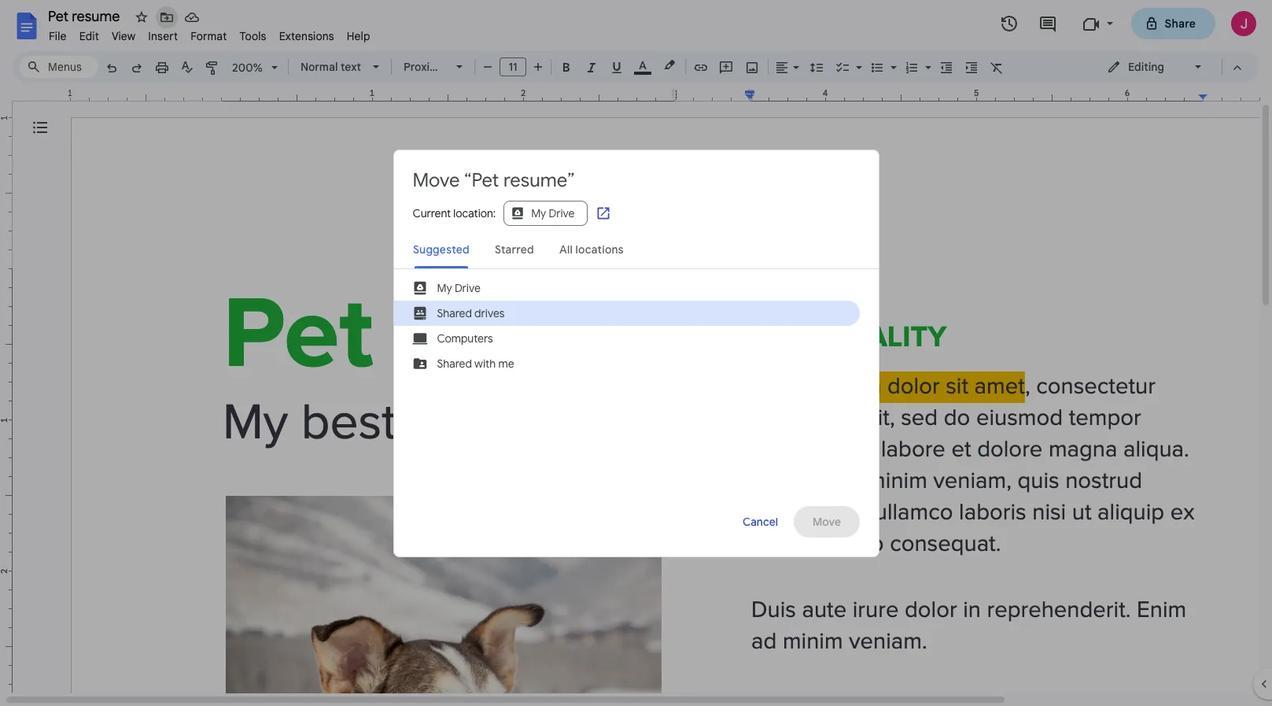 Task type: vqa. For each thing, say whether or not it's contained in the screenshot.
Close
no



Task type: describe. For each thing, give the bounding box(es) containing it.
menu bar banner
[[0, 0, 1273, 706]]

left margin image
[[71, 89, 226, 101]]

Rename text field
[[43, 6, 129, 25]]

search the menus (option+/) toolbar
[[19, 52, 98, 82]]

top margin image
[[0, 118, 12, 273]]



Task type: locate. For each thing, give the bounding box(es) containing it.
share. private to only me. image
[[1145, 16, 1159, 30]]

Star checkbox
[[131, 6, 153, 28]]

menu bar inside the menu bar banner
[[43, 20, 377, 46]]

application
[[0, 0, 1273, 706]]

right margin image
[[1200, 89, 1273, 101]]

menu bar
[[43, 20, 377, 46]]

main toolbar
[[98, 0, 1010, 611]]



